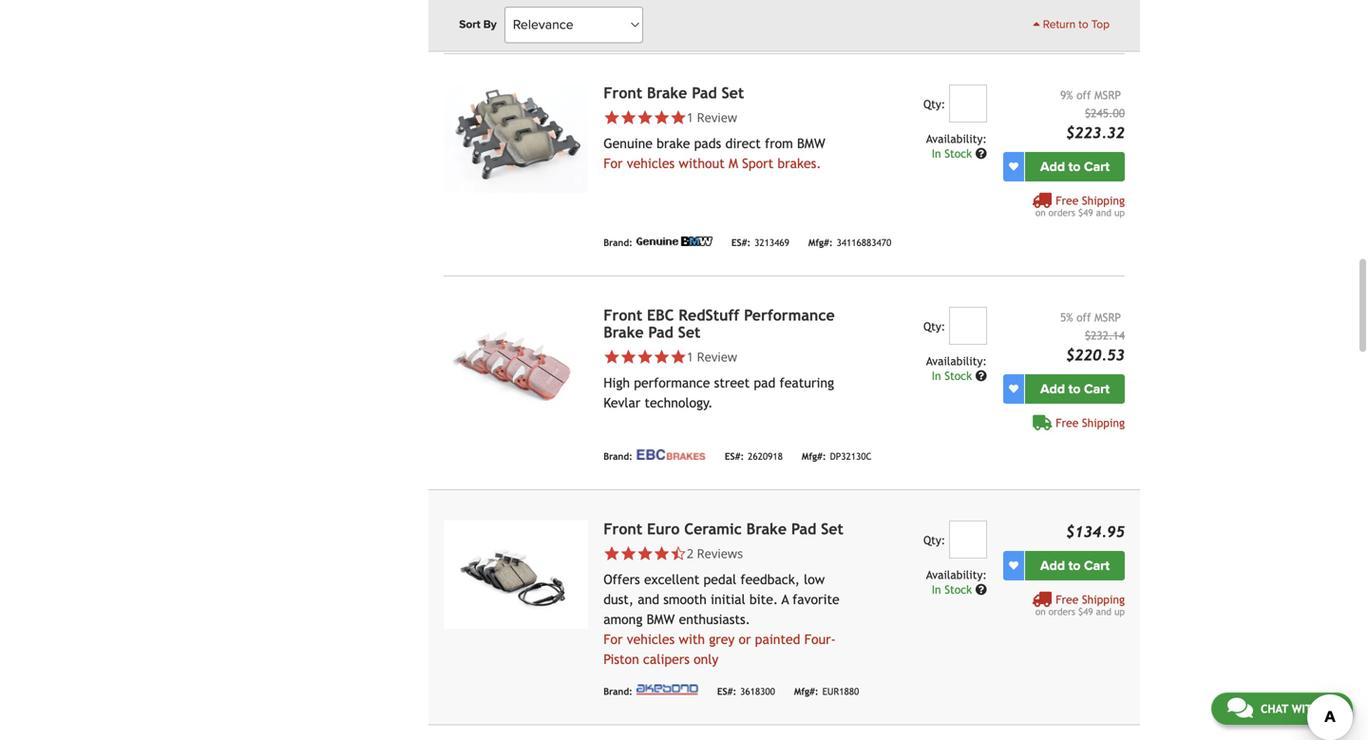 Task type: describe. For each thing, give the bounding box(es) containing it.
1 for pad
[[687, 109, 694, 126]]

return to top
[[1040, 18, 1110, 31]]

msrp for $223.32
[[1095, 88, 1121, 101]]

es#3213469 - 34116883470 - front brake pad set - genuine brake pads direct from bmw - genuine bmw - bmw image
[[444, 84, 588, 193]]

3 in from the top
[[932, 583, 941, 596]]

3 qty: from the top
[[924, 533, 946, 547]]

offers excellent pedal feedback, low dust, and smooth initial bite. a favorite among bmw enthusiasts. for vehicles with grey or painted four- piston calipers only
[[604, 572, 840, 667]]

es#: 3213469
[[732, 237, 790, 248]]

availability: for $220.53
[[926, 354, 987, 368]]

msrp for $220.53
[[1095, 310, 1121, 324]]

favorite
[[793, 592, 840, 607]]

free shipping
[[1056, 416, 1125, 429]]

front for front ebc redstuff performance brake pad set
[[604, 306, 643, 324]]

feedback,
[[741, 572, 800, 587]]

2620918
[[748, 451, 783, 462]]

3 stock from the top
[[945, 583, 972, 596]]

bmw inside offers excellent pedal feedback, low dust, and smooth initial bite. a favorite among bmw enthusiasts. for vehicles with grey or painted four- piston calipers only
[[647, 612, 675, 627]]

comments image
[[1228, 697, 1253, 719]]

free for front brake pad set
[[1056, 194, 1079, 207]]

mfg#: for pad
[[802, 451, 826, 462]]

3 add to cart button from the top
[[1025, 551, 1125, 580]]

street
[[714, 375, 750, 390]]

dust,
[[604, 592, 634, 607]]

brand: for front brake pad set
[[604, 237, 633, 248]]

off for $220.53
[[1077, 310, 1091, 324]]

pedal
[[704, 572, 737, 587]]

for inside genuine brake pads direct from bmw for vehicles without m sport brakes.
[[604, 156, 623, 171]]

front brake pad set
[[604, 84, 744, 101]]

initial
[[711, 592, 746, 607]]

high performance street pad featuring kevlar technology.
[[604, 375, 834, 410]]

chat with us
[[1261, 702, 1337, 716]]

1 2 reviews link from the left
[[604, 545, 849, 562]]

in for $220.53
[[932, 369, 941, 382]]

stock for $223.32
[[945, 147, 972, 160]]

1 review for redstuff
[[687, 348, 737, 365]]

us
[[1323, 702, 1337, 716]]

brembo - corporate logo image
[[636, 12, 689, 24]]

mfg#: eur1880
[[794, 686, 859, 697]]

to for front ebc redstuff performance brake pad set
[[1069, 381, 1081, 397]]

by
[[483, 18, 497, 31]]

0 vertical spatial mfg#:
[[809, 237, 833, 248]]

akebono - corporate logo image
[[636, 684, 698, 695]]

caret up image
[[1033, 18, 1040, 29]]

ceramic
[[684, 520, 742, 538]]

1 horizontal spatial brake
[[647, 84, 687, 101]]

stock for $220.53
[[945, 369, 972, 382]]

genuine
[[604, 136, 653, 151]]

brand: for front ebc redstuff performance brake pad set
[[604, 451, 633, 462]]

featuring
[[780, 375, 834, 390]]

3 add from the top
[[1041, 558, 1065, 574]]

dp32130c
[[830, 451, 872, 462]]

add to wish list image
[[1009, 162, 1019, 171]]

redstuff
[[679, 306, 740, 324]]

to left top
[[1079, 18, 1089, 31]]

free shipping on orders $49 and up for front euro ceramic brake pad set
[[1036, 593, 1125, 617]]

brakes.
[[778, 156, 821, 171]]

free shipping on orders $49 and up for front brake pad set
[[1036, 194, 1125, 218]]

add to cart for $220.53
[[1041, 381, 1110, 397]]

offers
[[604, 572, 640, 587]]

3 cart from the top
[[1084, 558, 1110, 574]]

front ebc redstuff performance brake pad set
[[604, 306, 835, 341]]

four-
[[805, 632, 836, 647]]

question circle image for front ebc redstuff performance brake pad set
[[976, 370, 987, 381]]

front for front euro ceramic brake pad set
[[604, 520, 643, 538]]

direct
[[725, 136, 761, 151]]

2 horizontal spatial pad
[[791, 520, 817, 538]]

2
[[687, 545, 694, 562]]

2 vertical spatial brake
[[747, 520, 787, 538]]

enthusiasts.
[[679, 612, 750, 627]]

2 free from the top
[[1056, 416, 1079, 429]]

bite.
[[750, 592, 778, 607]]

only
[[694, 652, 719, 667]]

from
[[765, 136, 793, 151]]

question circle image
[[976, 148, 987, 159]]

ebc - corporate logo image
[[636, 449, 706, 460]]

with inside the chat with us link
[[1292, 702, 1320, 716]]

return
[[1043, 18, 1076, 31]]

3 in stock from the top
[[932, 583, 976, 596]]

bmw inside genuine brake pads direct from bmw for vehicles without m sport brakes.
[[797, 136, 826, 151]]

qty: for $223.32
[[924, 97, 946, 110]]

add for $220.53
[[1041, 381, 1065, 397]]

vehicles inside offers excellent pedal feedback, low dust, and smooth initial bite. a favorite among bmw enthusiasts. for vehicles with grey or painted four- piston calipers only
[[627, 632, 675, 647]]

vehicles inside genuine brake pads direct from bmw for vehicles without m sport brakes.
[[627, 156, 675, 171]]

kevlar
[[604, 395, 641, 410]]

low
[[804, 572, 825, 587]]

performance
[[634, 375, 710, 390]]

5% off msrp $232.14 $220.53
[[1060, 310, 1125, 364]]

0 vertical spatial es#:
[[732, 237, 751, 248]]

5%
[[1060, 310, 1073, 324]]

eur1880
[[823, 686, 859, 697]]

to for front brake pad set
[[1069, 158, 1081, 175]]

without
[[679, 156, 725, 171]]

add to cart button for $220.53
[[1025, 374, 1125, 404]]

excellent
[[644, 572, 700, 587]]

pads
[[694, 136, 721, 151]]

in stock for $220.53
[[932, 369, 976, 382]]

$220.53
[[1066, 346, 1125, 364]]

return to top link
[[1033, 16, 1110, 33]]

painted
[[755, 632, 801, 647]]

half star image
[[670, 545, 687, 562]]

add to wish list image for front ebc redstuff performance brake pad set
[[1009, 384, 1019, 394]]

3 availability: from the top
[[926, 568, 987, 581]]

performance
[[744, 306, 835, 324]]

34116883470
[[837, 237, 892, 248]]

es#3618300 - eur1880 - front euro ceramic brake pad set - offers excellent pedal feedback, low dust, and smooth initial bite. a favorite among bmw enthusiasts. - akebono - bmw image
[[444, 520, 588, 629]]

$134.95
[[1066, 523, 1125, 540]]

front euro ceramic brake pad set link
[[604, 520, 844, 538]]



Task type: locate. For each thing, give the bounding box(es) containing it.
None number field
[[949, 84, 987, 122], [949, 307, 987, 345], [949, 520, 987, 559], [949, 84, 987, 122], [949, 307, 987, 345], [949, 520, 987, 559]]

cart
[[1084, 158, 1110, 175], [1084, 381, 1110, 397], [1084, 558, 1110, 574]]

piston
[[604, 652, 639, 667]]

1 vertical spatial bmw
[[647, 612, 675, 627]]

9%
[[1060, 88, 1073, 101]]

front
[[604, 84, 643, 101], [604, 306, 643, 324], [604, 520, 643, 538]]

0 vertical spatial free shipping on orders $49 and up
[[1036, 194, 1125, 218]]

qty: for $220.53
[[924, 320, 946, 333]]

1 for from the top
[[604, 156, 623, 171]]

msrp inside 5% off msrp $232.14 $220.53
[[1095, 310, 1121, 324]]

1 review for pad
[[687, 109, 737, 126]]

free down $134.95 at the bottom right of the page
[[1056, 593, 1079, 606]]

1 vertical spatial mfg#:
[[802, 451, 826, 462]]

2 horizontal spatial set
[[821, 520, 844, 538]]

$232.14
[[1085, 329, 1125, 342]]

brake
[[657, 136, 690, 151]]

brand: left the 'brembo - corporate logo'
[[604, 15, 633, 26]]

2 horizontal spatial brake
[[747, 520, 787, 538]]

with up only at the bottom right
[[679, 632, 705, 647]]

and for front brake pad set
[[1096, 207, 1112, 218]]

0 horizontal spatial pad
[[648, 323, 674, 341]]

and down $223.32
[[1096, 207, 1112, 218]]

1 off from the top
[[1077, 88, 1091, 101]]

2 vertical spatial shipping
[[1082, 593, 1125, 606]]

1 vertical spatial vehicles
[[627, 632, 675, 647]]

2 vehicles from the top
[[627, 632, 675, 647]]

vehicles up calipers
[[627, 632, 675, 647]]

review for pad
[[697, 109, 737, 126]]

cart for $220.53
[[1084, 381, 1110, 397]]

set up the low
[[821, 520, 844, 538]]

technology.
[[645, 395, 713, 410]]

0 horizontal spatial with
[[679, 632, 705, 647]]

1 vertical spatial add to cart button
[[1025, 374, 1125, 404]]

in for $223.32
[[932, 147, 941, 160]]

0 vertical spatial add
[[1041, 158, 1065, 175]]

$223.32
[[1066, 124, 1125, 141]]

0 horizontal spatial brake
[[604, 323, 644, 341]]

2 vertical spatial pad
[[791, 520, 817, 538]]

0 vertical spatial 1 review
[[687, 109, 737, 126]]

2 vertical spatial mfg#:
[[794, 686, 819, 697]]

es#: left 3618300
[[717, 686, 737, 697]]

1 in from the top
[[932, 147, 941, 160]]

genuine brake pads direct from bmw for vehicles without m sport brakes.
[[604, 136, 826, 171]]

2 $49 from the top
[[1078, 606, 1093, 617]]

0 vertical spatial pad
[[692, 84, 717, 101]]

2 free shipping on orders $49 and up from the top
[[1036, 593, 1125, 617]]

2 vertical spatial free
[[1056, 593, 1079, 606]]

and for front euro ceramic brake pad set
[[1096, 606, 1112, 617]]

0 vertical spatial qty:
[[924, 97, 946, 110]]

$245.00
[[1085, 106, 1125, 119]]

3 free from the top
[[1056, 593, 1079, 606]]

$49
[[1078, 207, 1093, 218], [1078, 606, 1093, 617]]

off right 9%
[[1077, 88, 1091, 101]]

es#: 3618300
[[717, 686, 775, 697]]

1 qty: from the top
[[924, 97, 946, 110]]

1 add to cart button from the top
[[1025, 152, 1125, 181]]

set inside front ebc redstuff performance brake pad set
[[678, 323, 701, 341]]

sport
[[742, 156, 774, 171]]

2 add to wish list image from the top
[[1009, 561, 1019, 570]]

to for front euro ceramic brake pad set
[[1069, 558, 1081, 574]]

1 review from the top
[[697, 109, 737, 126]]

for inside offers excellent pedal feedback, low dust, and smooth initial bite. a favorite among bmw enthusiasts. for vehicles with grey or painted four- piston calipers only
[[604, 632, 623, 647]]

genuine bmw - corporate logo image
[[636, 236, 713, 246]]

0 vertical spatial for
[[604, 156, 623, 171]]

2 vertical spatial es#:
[[717, 686, 737, 697]]

es#:
[[732, 237, 751, 248], [725, 451, 744, 462], [717, 686, 737, 697]]

in stock for $223.32
[[932, 147, 976, 160]]

1 vertical spatial in
[[932, 369, 941, 382]]

1 1 review from the top
[[687, 109, 737, 126]]

for
[[604, 156, 623, 171], [604, 632, 623, 647]]

2 vertical spatial in
[[932, 583, 941, 596]]

orders for front euro ceramic brake pad set
[[1049, 606, 1076, 617]]

ebc
[[647, 306, 674, 324]]

mfg#: left the eur1880
[[794, 686, 819, 697]]

1 vertical spatial es#:
[[725, 451, 744, 462]]

cart for $223.32
[[1084, 158, 1110, 175]]

2 front from the top
[[604, 306, 643, 324]]

es#2620918 - dp32130c - front ebc redstuff performance brake pad set  - high performance street pad featuring kevlar technology. - ebc - bmw image
[[444, 307, 588, 415]]

msrp
[[1095, 88, 1121, 101], [1095, 310, 1121, 324]]

$49 down $134.95 at the bottom right of the page
[[1078, 606, 1093, 617]]

2 add to cart button from the top
[[1025, 374, 1125, 404]]

top
[[1092, 18, 1110, 31]]

1 vertical spatial stock
[[945, 369, 972, 382]]

and right dust,
[[638, 592, 660, 607]]

1 msrp from the top
[[1095, 88, 1121, 101]]

off right 5%
[[1077, 310, 1091, 324]]

1 vertical spatial free
[[1056, 416, 1079, 429]]

off inside 5% off msrp $232.14 $220.53
[[1077, 310, 1091, 324]]

1 vertical spatial front
[[604, 306, 643, 324]]

9% off msrp $245.00 $223.32
[[1060, 88, 1125, 141]]

chat with us link
[[1211, 693, 1353, 725]]

free shipping on orders $49 and up down $134.95 at the bottom right of the page
[[1036, 593, 1125, 617]]

mfg#: left dp32130c
[[802, 451, 826, 462]]

on for front brake pad set
[[1036, 207, 1046, 218]]

1 vertical spatial set
[[678, 323, 701, 341]]

free for front euro ceramic brake pad set
[[1056, 593, 1079, 606]]

and inside offers excellent pedal feedback, low dust, and smooth initial bite. a favorite among bmw enthusiasts. for vehicles with grey or painted four- piston calipers only
[[638, 592, 660, 607]]

star image
[[604, 109, 620, 126], [637, 109, 653, 126], [670, 109, 687, 126], [653, 349, 670, 365], [670, 349, 687, 365], [604, 545, 620, 562], [620, 545, 637, 562]]

cart down $223.32
[[1084, 158, 1110, 175]]

2 in stock from the top
[[932, 369, 976, 382]]

1 vertical spatial for
[[604, 632, 623, 647]]

1 horizontal spatial pad
[[692, 84, 717, 101]]

0 vertical spatial shipping
[[1082, 194, 1125, 207]]

add to cart button down $223.32
[[1025, 152, 1125, 181]]

review up the street at bottom
[[697, 348, 737, 365]]

$49 for front euro ceramic brake pad set
[[1078, 606, 1093, 617]]

1 vertical spatial msrp
[[1095, 310, 1121, 324]]

off
[[1077, 88, 1091, 101], [1077, 310, 1091, 324]]

front inside front ebc redstuff performance brake pad set
[[604, 306, 643, 324]]

in stock
[[932, 147, 976, 160], [932, 369, 976, 382], [932, 583, 976, 596]]

msrp up $245.00
[[1095, 88, 1121, 101]]

among
[[604, 612, 643, 627]]

1 vertical spatial up
[[1115, 606, 1125, 617]]

brand:
[[604, 15, 633, 26], [604, 237, 633, 248], [604, 451, 633, 462], [604, 686, 633, 697]]

to down $223.32
[[1069, 158, 1081, 175]]

2 reviews link down the ceramic
[[687, 545, 743, 562]]

bmw down smooth
[[647, 612, 675, 627]]

0 vertical spatial stock
[[945, 147, 972, 160]]

on for front euro ceramic brake pad set
[[1036, 606, 1046, 617]]

1 vertical spatial 1 review
[[687, 348, 737, 365]]

m
[[729, 156, 738, 171]]

2 vertical spatial stock
[[945, 583, 972, 596]]

2 vertical spatial add to cart
[[1041, 558, 1110, 574]]

and down $134.95 at the bottom right of the page
[[1096, 606, 1112, 617]]

brake up feedback, in the bottom right of the page
[[747, 520, 787, 538]]

pad inside front ebc redstuff performance brake pad set
[[648, 323, 674, 341]]

pad left redstuff
[[648, 323, 674, 341]]

shipping down $134.95 at the bottom right of the page
[[1082, 593, 1125, 606]]

2 vertical spatial front
[[604, 520, 643, 538]]

0 vertical spatial in stock
[[932, 147, 976, 160]]

front left euro
[[604, 520, 643, 538]]

brand: for front euro ceramic brake pad set
[[604, 686, 633, 697]]

0 vertical spatial free
[[1056, 194, 1079, 207]]

free
[[1056, 194, 1079, 207], [1056, 416, 1079, 429], [1056, 593, 1079, 606]]

off for $223.32
[[1077, 88, 1091, 101]]

es#: for pad
[[725, 451, 744, 462]]

0 vertical spatial vehicles
[[627, 156, 675, 171]]

0 vertical spatial add to cart button
[[1025, 152, 1125, 181]]

set
[[722, 84, 744, 101], [678, 323, 701, 341], [821, 520, 844, 538]]

front left ebc at the left top of the page
[[604, 306, 643, 324]]

1 cart from the top
[[1084, 158, 1110, 175]]

0 horizontal spatial bmw
[[647, 612, 675, 627]]

2 orders from the top
[[1049, 606, 1076, 617]]

to
[[1079, 18, 1089, 31], [1069, 158, 1081, 175], [1069, 381, 1081, 397], [1069, 558, 1081, 574]]

front ebc redstuff performance brake pad set link
[[604, 306, 835, 341]]

2 add to cart from the top
[[1041, 381, 1110, 397]]

1 horizontal spatial bmw
[[797, 136, 826, 151]]

2 msrp from the top
[[1095, 310, 1121, 324]]

availability: for $223.32
[[926, 132, 987, 145]]

1 review up the street at bottom
[[687, 348, 737, 365]]

a
[[782, 592, 789, 607]]

2 add from the top
[[1041, 381, 1065, 397]]

0 vertical spatial on
[[1036, 207, 1046, 218]]

smooth
[[664, 592, 707, 607]]

for up piston at the left bottom of the page
[[604, 632, 623, 647]]

shipping for front brake pad set
[[1082, 194, 1125, 207]]

0 vertical spatial orders
[[1049, 207, 1076, 218]]

mfg#: dp32130c
[[802, 451, 872, 462]]

1 horizontal spatial with
[[1292, 702, 1320, 716]]

1 vertical spatial cart
[[1084, 381, 1110, 397]]

add to wish list image
[[1009, 384, 1019, 394], [1009, 561, 1019, 570]]

reviews
[[697, 545, 743, 562]]

1 orders from the top
[[1049, 207, 1076, 218]]

set up direct
[[722, 84, 744, 101]]

shipping down $220.53 at right top
[[1082, 416, 1125, 429]]

0 vertical spatial msrp
[[1095, 88, 1121, 101]]

0 vertical spatial cart
[[1084, 158, 1110, 175]]

2 vertical spatial cart
[[1084, 558, 1110, 574]]

brand: left genuine bmw - corporate logo
[[604, 237, 633, 248]]

question circle image for front euro ceramic brake pad set
[[976, 584, 987, 595]]

add to wish list image for front euro ceramic brake pad set
[[1009, 561, 1019, 570]]

question circle image
[[976, 370, 987, 381], [976, 584, 987, 595]]

1 down front brake pad set
[[687, 109, 694, 126]]

high
[[604, 375, 630, 390]]

1 vertical spatial add to cart
[[1041, 381, 1110, 397]]

1 review
[[687, 109, 737, 126], [687, 348, 737, 365]]

1 add to wish list image from the top
[[1009, 384, 1019, 394]]

2 1 from the top
[[687, 348, 694, 365]]

1 vertical spatial qty:
[[924, 320, 946, 333]]

0 vertical spatial 1
[[687, 109, 694, 126]]

4 brand: from the top
[[604, 686, 633, 697]]

shipping down $223.32
[[1082, 194, 1125, 207]]

3 shipping from the top
[[1082, 593, 1125, 606]]

shipping
[[1082, 194, 1125, 207], [1082, 416, 1125, 429], [1082, 593, 1125, 606]]

1 stock from the top
[[945, 147, 972, 160]]

vehicles
[[627, 156, 675, 171], [627, 632, 675, 647]]

brake inside front ebc redstuff performance brake pad set
[[604, 323, 644, 341]]

mfg#: for set
[[794, 686, 819, 697]]

set right ebc at the left top of the page
[[678, 323, 701, 341]]

orders down $223.32
[[1049, 207, 1076, 218]]

1 vertical spatial brake
[[604, 323, 644, 341]]

1 up from the top
[[1115, 207, 1125, 218]]

1 add to cart from the top
[[1041, 158, 1110, 175]]

$49 for front brake pad set
[[1078, 207, 1093, 218]]

brand: left ebc - corporate logo
[[604, 451, 633, 462]]

1 horizontal spatial set
[[722, 84, 744, 101]]

2 vertical spatial add
[[1041, 558, 1065, 574]]

1 free from the top
[[1056, 194, 1079, 207]]

euro
[[647, 520, 680, 538]]

orders
[[1049, 207, 1076, 218], [1049, 606, 1076, 617]]

front up genuine
[[604, 84, 643, 101]]

0 vertical spatial review
[[697, 109, 737, 126]]

1 brand: from the top
[[604, 15, 633, 26]]

1 vertical spatial question circle image
[[976, 584, 987, 595]]

1 availability: from the top
[[926, 132, 987, 145]]

es#: left 3213469
[[732, 237, 751, 248]]

0 vertical spatial availability:
[[926, 132, 987, 145]]

2 qty: from the top
[[924, 320, 946, 333]]

mfg#: left 34116883470
[[809, 237, 833, 248]]

cart down $220.53 at right top
[[1084, 381, 1110, 397]]

2 brand: from the top
[[604, 237, 633, 248]]

es#: left 2620918
[[725, 451, 744, 462]]

3 front from the top
[[604, 520, 643, 538]]

for down genuine
[[604, 156, 623, 171]]

1 in stock from the top
[[932, 147, 976, 160]]

0 vertical spatial brake
[[647, 84, 687, 101]]

front for front brake pad set
[[604, 84, 643, 101]]

mfg#: 34116883470
[[809, 237, 892, 248]]

front euro ceramic brake pad set
[[604, 520, 844, 538]]

es#: 2620918
[[725, 451, 783, 462]]

2 2 reviews link from the left
[[687, 545, 743, 562]]

up down $134.95 at the bottom right of the page
[[1115, 606, 1125, 617]]

1 up performance
[[687, 348, 694, 365]]

0 vertical spatial set
[[722, 84, 744, 101]]

3213469
[[755, 237, 790, 248]]

grey
[[709, 632, 735, 647]]

brand: down piston at the left bottom of the page
[[604, 686, 633, 697]]

2 off from the top
[[1077, 310, 1091, 324]]

star image
[[620, 109, 637, 126], [653, 109, 670, 126], [604, 349, 620, 365], [620, 349, 637, 365], [637, 349, 653, 365], [637, 545, 653, 562], [653, 545, 670, 562]]

review for redstuff
[[697, 348, 737, 365]]

1 $49 from the top
[[1078, 207, 1093, 218]]

3618300
[[740, 686, 775, 697]]

1 1 from the top
[[687, 109, 694, 126]]

calipers
[[643, 652, 690, 667]]

free down $220.53 at right top
[[1056, 416, 1079, 429]]

msrp up the $232.14
[[1095, 310, 1121, 324]]

sort
[[459, 18, 481, 31]]

1 vertical spatial in stock
[[932, 369, 976, 382]]

2 question circle image from the top
[[976, 584, 987, 595]]

2 cart from the top
[[1084, 381, 1110, 397]]

add for $223.32
[[1041, 158, 1065, 175]]

1 vertical spatial off
[[1077, 310, 1091, 324]]

1 vertical spatial free shipping on orders $49 and up
[[1036, 593, 1125, 617]]

stock
[[945, 147, 972, 160], [945, 369, 972, 382], [945, 583, 972, 596]]

1 free shipping on orders $49 and up from the top
[[1036, 194, 1125, 218]]

1 front from the top
[[604, 84, 643, 101]]

es#: for set
[[717, 686, 737, 697]]

2 vertical spatial qty:
[[924, 533, 946, 547]]

availability:
[[926, 132, 987, 145], [926, 354, 987, 368], [926, 568, 987, 581]]

1 vertical spatial pad
[[648, 323, 674, 341]]

0 vertical spatial bmw
[[797, 136, 826, 151]]

0 vertical spatial front
[[604, 84, 643, 101]]

0 horizontal spatial set
[[678, 323, 701, 341]]

2 up from the top
[[1115, 606, 1125, 617]]

1 add from the top
[[1041, 158, 1065, 175]]

1 for redstuff
[[687, 348, 694, 365]]

with inside offers excellent pedal feedback, low dust, and smooth initial bite. a favorite among bmw enthusiasts. for vehicles with grey or painted four- piston calipers only
[[679, 632, 705, 647]]

add to cart up "free shipping"
[[1041, 381, 1110, 397]]

$49 down $223.32
[[1078, 207, 1093, 218]]

qty:
[[924, 97, 946, 110], [924, 320, 946, 333], [924, 533, 946, 547]]

1 vertical spatial on
[[1036, 606, 1046, 617]]

add to cart
[[1041, 158, 1110, 175], [1041, 381, 1110, 397], [1041, 558, 1110, 574]]

2 stock from the top
[[945, 369, 972, 382]]

pad up pads
[[692, 84, 717, 101]]

up for front brake pad set
[[1115, 207, 1125, 218]]

pad
[[754, 375, 776, 390]]

with left us
[[1292, 702, 1320, 716]]

and
[[1096, 207, 1112, 218], [638, 592, 660, 607], [1096, 606, 1112, 617]]

review up pads
[[697, 109, 737, 126]]

1 vertical spatial shipping
[[1082, 416, 1125, 429]]

3 add to cart from the top
[[1041, 558, 1110, 574]]

1 vertical spatial $49
[[1078, 606, 1093, 617]]

1 vertical spatial with
[[1292, 702, 1320, 716]]

0 vertical spatial off
[[1077, 88, 1091, 101]]

1 on from the top
[[1036, 207, 1046, 218]]

add to cart button up "free shipping"
[[1025, 374, 1125, 404]]

0 vertical spatial in
[[932, 147, 941, 160]]

free shipping on orders $49 and up
[[1036, 194, 1125, 218], [1036, 593, 1125, 617]]

in
[[932, 147, 941, 160], [932, 369, 941, 382], [932, 583, 941, 596]]

with
[[679, 632, 705, 647], [1292, 702, 1320, 716]]

2 shipping from the top
[[1082, 416, 1125, 429]]

sort by
[[459, 18, 497, 31]]

shipping for front euro ceramic brake pad set
[[1082, 593, 1125, 606]]

2 in from the top
[[932, 369, 941, 382]]

2 for from the top
[[604, 632, 623, 647]]

1 vertical spatial add to wish list image
[[1009, 561, 1019, 570]]

cart down $134.95 at the bottom right of the page
[[1084, 558, 1110, 574]]

free down $223.32
[[1056, 194, 1079, 207]]

2 1 review from the top
[[687, 348, 737, 365]]

up down $223.32
[[1115, 207, 1125, 218]]

2 reviews link down front euro ceramic brake pad set link at bottom
[[604, 545, 849, 562]]

msrp inside 9% off msrp $245.00 $223.32
[[1095, 88, 1121, 101]]

1 question circle image from the top
[[976, 370, 987, 381]]

free shipping on orders $49 and up down $223.32
[[1036, 194, 1125, 218]]

or
[[739, 632, 751, 647]]

1 vertical spatial orders
[[1049, 606, 1076, 617]]

0 vertical spatial up
[[1115, 207, 1125, 218]]

1 vehicles from the top
[[627, 156, 675, 171]]

add
[[1041, 158, 1065, 175], [1041, 381, 1065, 397], [1041, 558, 1065, 574]]

pad up the low
[[791, 520, 817, 538]]

1 review up pads
[[687, 109, 737, 126]]

brake up brake
[[647, 84, 687, 101]]

2 reviews
[[687, 545, 743, 562]]

add to cart button
[[1025, 152, 1125, 181], [1025, 374, 1125, 404], [1025, 551, 1125, 580]]

up for front euro ceramic brake pad set
[[1115, 606, 1125, 617]]

2 vertical spatial add to cart button
[[1025, 551, 1125, 580]]

brake left ebc at the left top of the page
[[604, 323, 644, 341]]

2 vertical spatial in stock
[[932, 583, 976, 596]]

1 vertical spatial 1
[[687, 348, 694, 365]]

chat
[[1261, 702, 1289, 716]]

to down $134.95 at the bottom right of the page
[[1069, 558, 1081, 574]]

1 vertical spatial add
[[1041, 381, 1065, 397]]

0 vertical spatial with
[[679, 632, 705, 647]]

add to cart button down $134.95 at the bottom right of the page
[[1025, 551, 1125, 580]]

2 on from the top
[[1036, 606, 1046, 617]]

0 vertical spatial add to wish list image
[[1009, 384, 1019, 394]]

to up "free shipping"
[[1069, 381, 1081, 397]]

vehicles down brake
[[627, 156, 675, 171]]

0 vertical spatial add to cart
[[1041, 158, 1110, 175]]

2 vertical spatial availability:
[[926, 568, 987, 581]]

pad
[[692, 84, 717, 101], [648, 323, 674, 341], [791, 520, 817, 538]]

orders for front brake pad set
[[1049, 207, 1076, 218]]

off inside 9% off msrp $245.00 $223.32
[[1077, 88, 1091, 101]]

3 brand: from the top
[[604, 451, 633, 462]]

add to cart down $134.95 at the bottom right of the page
[[1041, 558, 1110, 574]]

1 vertical spatial review
[[697, 348, 737, 365]]

0 vertical spatial question circle image
[[976, 370, 987, 381]]

add to cart for $223.32
[[1041, 158, 1110, 175]]

1 vertical spatial availability:
[[926, 354, 987, 368]]

1 shipping from the top
[[1082, 194, 1125, 207]]

bmw up brakes.
[[797, 136, 826, 151]]

2 review from the top
[[697, 348, 737, 365]]

add to cart button for $223.32
[[1025, 152, 1125, 181]]

2 vertical spatial set
[[821, 520, 844, 538]]

orders down $134.95 at the bottom right of the page
[[1049, 606, 1076, 617]]

0 vertical spatial $49
[[1078, 207, 1093, 218]]

add to cart down $223.32
[[1041, 158, 1110, 175]]

2 availability: from the top
[[926, 354, 987, 368]]

front brake pad set link
[[604, 84, 744, 101]]



Task type: vqa. For each thing, say whether or not it's contained in the screenshot.
Wish List at the top of page
no



